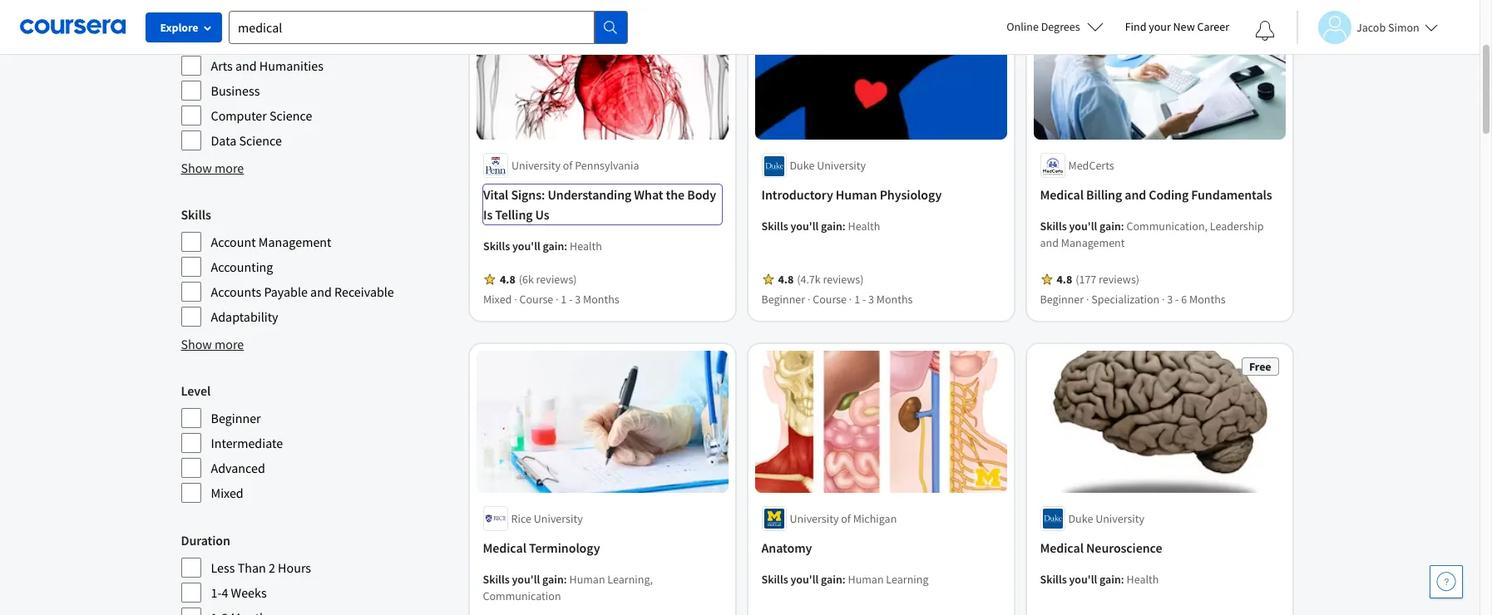 Task type: describe. For each thing, give the bounding box(es) containing it.
account
[[211, 234, 256, 250]]

university up anatomy
[[790, 512, 839, 527]]

months for understanding
[[583, 292, 619, 307]]

6 · from the left
[[1163, 292, 1165, 307]]

michigan
[[854, 512, 897, 527]]

vital signs: understanding what the body is telling us link
[[483, 185, 722, 225]]

find
[[1126, 19, 1147, 34]]

show for adaptability
[[181, 336, 212, 353]]

1 for human
[[855, 292, 861, 307]]

show notifications image
[[1256, 21, 1276, 41]]

skills group
[[181, 205, 453, 328]]

is
[[483, 207, 492, 223]]

: down billing
[[1122, 219, 1125, 234]]

terminology
[[529, 540, 600, 557]]

new
[[1174, 19, 1196, 34]]

(6k
[[519, 272, 534, 287]]

online degrees button
[[994, 8, 1117, 45]]

explore
[[160, 20, 198, 35]]

medical for medical billing and coding fundamentals
[[1041, 187, 1084, 203]]

3 for understanding
[[575, 292, 581, 307]]

What do you want to learn? text field
[[229, 10, 595, 44]]

(4.7k
[[797, 272, 821, 287]]

anatomy link
[[762, 538, 1001, 558]]

coding
[[1149, 187, 1189, 203]]

understanding
[[547, 187, 631, 203]]

degrees
[[1042, 19, 1081, 34]]

: for medical neuroscience
[[1122, 572, 1125, 587]]

communication, leadership and management
[[1041, 219, 1264, 251]]

you'll up 'communication'
[[512, 572, 540, 587]]

duration
[[181, 533, 230, 549]]

accounts
[[211, 284, 261, 300]]

human down anatomy link
[[848, 572, 884, 587]]

jacob
[[1357, 20, 1387, 35]]

data science
[[211, 132, 282, 149]]

duke university for neuroscience
[[1069, 512, 1145, 527]]

rice
[[511, 512, 532, 527]]

level
[[181, 383, 211, 399]]

learning,
[[608, 572, 653, 587]]

beginner for medical
[[1041, 292, 1084, 307]]

medical for medical neuroscience
[[1041, 540, 1084, 557]]

beginner · course · 1 - 3 months
[[762, 292, 913, 307]]

career
[[1198, 19, 1230, 34]]

4.8 for introductory human physiology
[[779, 272, 794, 287]]

hours
[[278, 560, 311, 577]]

university for medical terminology
[[534, 512, 583, 527]]

health for understanding
[[570, 239, 602, 254]]

and for accounts payable and receivable
[[310, 284, 332, 300]]

intermediate
[[211, 435, 283, 452]]

weeks
[[231, 585, 267, 602]]

account management
[[211, 234, 332, 250]]

you'll for introductory human physiology
[[791, 219, 819, 234]]

fundamentals
[[1192, 187, 1273, 203]]

medical neuroscience
[[1041, 540, 1163, 557]]

medical billing and coding fundamentals
[[1041, 187, 1273, 203]]

(177
[[1076, 272, 1097, 287]]

medical neuroscience link
[[1041, 538, 1279, 558]]

4.8 (4.7k reviews)
[[779, 272, 864, 287]]

find your new career
[[1126, 19, 1230, 34]]

reviews) for signs:
[[536, 272, 577, 287]]

2 · from the left
[[556, 292, 558, 307]]

pennsylvania
[[575, 158, 639, 173]]

skills you'll gain : for billing
[[1041, 219, 1127, 234]]

beginner for introductory
[[762, 292, 806, 307]]

neuroscience
[[1087, 540, 1163, 557]]

free
[[1250, 360, 1272, 375]]

anatomy
[[762, 540, 813, 557]]

jacob simon button
[[1297, 10, 1439, 44]]

adaptability
[[211, 309, 278, 325]]

course for signs:
[[519, 292, 553, 307]]

: down terminology
[[564, 572, 567, 587]]

subject
[[181, 30, 224, 47]]

us
[[535, 207, 549, 223]]

more for adaptability
[[215, 336, 244, 353]]

duke university for human
[[790, 158, 866, 173]]

what
[[634, 187, 663, 203]]

arts
[[211, 57, 233, 74]]

reviews) for human
[[823, 272, 864, 287]]

medcerts
[[1069, 158, 1115, 173]]

receivable
[[335, 284, 394, 300]]

university up signs:
[[511, 158, 560, 173]]

show for data science
[[181, 160, 212, 176]]

medical terminology
[[483, 540, 600, 557]]

introductory human physiology link
[[762, 185, 1001, 205]]

: for vital signs: understanding what the body is telling us
[[564, 239, 567, 254]]

university of pennsylvania
[[511, 158, 639, 173]]

show more button for adaptability
[[181, 335, 244, 355]]

reviews) for billing
[[1099, 272, 1140, 287]]

management inside skills group
[[259, 234, 332, 250]]

4.8 for medical billing and coding fundamentals
[[1057, 272, 1073, 287]]

show more for data science
[[181, 160, 244, 176]]

gain for anatomy
[[821, 572, 843, 587]]

accounting
[[211, 259, 273, 275]]

gain down billing
[[1100, 219, 1122, 234]]

arts and humanities
[[211, 57, 324, 74]]

5 · from the left
[[1087, 292, 1090, 307]]

coursera image
[[20, 14, 126, 40]]

than
[[238, 560, 266, 577]]

explore button
[[146, 12, 222, 42]]

- for understanding
[[569, 292, 572, 307]]

communication,
[[1127, 219, 1208, 234]]

university of michigan
[[790, 512, 897, 527]]

skills down introductory on the right top
[[762, 219, 789, 234]]

you'll down billing
[[1070, 219, 1098, 234]]

show more button for data science
[[181, 158, 244, 178]]

1-4 weeks
[[211, 585, 267, 602]]

: for anatomy
[[843, 572, 846, 587]]

computer science
[[211, 107, 312, 124]]

signs:
[[511, 187, 545, 203]]

1-
[[211, 585, 222, 602]]

skills up 'communication'
[[483, 572, 510, 587]]

business
[[211, 82, 260, 99]]

2
[[269, 560, 275, 577]]



Task type: vqa. For each thing, say whether or not it's contained in the screenshot.
Medical Neuroscience's you'll
yes



Task type: locate. For each thing, give the bounding box(es) containing it.
1 horizontal spatial 3
[[869, 292, 875, 307]]

physiology
[[880, 187, 942, 203]]

0 vertical spatial duke
[[790, 158, 815, 173]]

skills you'll gain : health for neuroscience
[[1041, 572, 1160, 587]]

4.8 left (4.7k
[[779, 272, 794, 287]]

- down '4.8 (6k reviews)'
[[569, 292, 572, 307]]

management inside communication, leadership and management
[[1062, 236, 1126, 251]]

1 vertical spatial skills you'll gain : health
[[483, 239, 602, 254]]

None search field
[[229, 10, 628, 44]]

1 horizontal spatial 1
[[855, 292, 861, 307]]

specialization
[[1092, 292, 1160, 307]]

0 horizontal spatial beginner
[[211, 410, 261, 427]]

: up '4.8 (6k reviews)'
[[564, 239, 567, 254]]

show
[[181, 160, 212, 176], [181, 336, 212, 353]]

you'll
[[791, 219, 819, 234], [1070, 219, 1098, 234], [512, 239, 540, 254], [512, 572, 540, 587], [791, 572, 819, 587], [1070, 572, 1098, 587]]

mixed inside level group
[[211, 485, 244, 502]]

skills you'll gain : for terminology
[[483, 572, 570, 587]]

show more down data
[[181, 160, 244, 176]]

and
[[235, 57, 257, 74], [1125, 187, 1147, 203], [1041, 236, 1059, 251], [310, 284, 332, 300]]

science for data science
[[239, 132, 282, 149]]

0 horizontal spatial duke
[[790, 158, 815, 173]]

- left 6
[[1176, 292, 1180, 307]]

duke university up 'medical neuroscience'
[[1069, 512, 1145, 527]]

0 vertical spatial show more
[[181, 160, 244, 176]]

vital
[[483, 187, 508, 203]]

university up neuroscience
[[1096, 512, 1145, 527]]

university up terminology
[[534, 512, 583, 527]]

2 horizontal spatial 4.8
[[1057, 272, 1073, 287]]

gain down 'medical neuroscience'
[[1100, 572, 1122, 587]]

0 horizontal spatial mixed
[[211, 485, 244, 502]]

3 reviews) from the left
[[1099, 272, 1140, 287]]

1 months from the left
[[583, 292, 619, 307]]

1 horizontal spatial health
[[848, 219, 881, 234]]

course down '4.8 (6k reviews)'
[[519, 292, 553, 307]]

gain
[[821, 219, 843, 234], [1100, 219, 1122, 234], [543, 239, 564, 254], [543, 572, 564, 587], [821, 572, 843, 587], [1100, 572, 1122, 587]]

medical down rice
[[483, 540, 527, 557]]

1 horizontal spatial of
[[842, 512, 851, 527]]

subject group
[[181, 28, 453, 151]]

course
[[519, 292, 553, 307], [813, 292, 847, 307]]

skills you'll gain : health for signs:
[[483, 239, 602, 254]]

and inside skills group
[[310, 284, 332, 300]]

rice university
[[511, 512, 583, 527]]

and inside subject group
[[235, 57, 257, 74]]

duke university up the introductory human physiology
[[790, 158, 866, 173]]

duke up 'medical neuroscience'
[[1069, 512, 1094, 527]]

show more button down data
[[181, 158, 244, 178]]

duke
[[790, 158, 815, 173], [1069, 512, 1094, 527]]

gain down the introductory human physiology
[[821, 219, 843, 234]]

science for computer science
[[270, 107, 312, 124]]

months for and
[[1190, 292, 1226, 307]]

0 horizontal spatial skills you'll gain :
[[483, 572, 570, 587]]

and right 'arts'
[[235, 57, 257, 74]]

0 vertical spatial skills you'll gain :
[[1041, 219, 1127, 234]]

you'll down 'medical neuroscience'
[[1070, 572, 1098, 587]]

human
[[836, 187, 878, 203], [570, 572, 605, 587], [848, 572, 884, 587]]

beginner
[[762, 292, 806, 307], [1041, 292, 1084, 307], [211, 410, 261, 427]]

2 horizontal spatial 3
[[1168, 292, 1174, 307]]

leadership
[[1211, 219, 1264, 234]]

2 months from the left
[[877, 292, 913, 307]]

2 more from the top
[[215, 336, 244, 353]]

1 horizontal spatial beginner
[[762, 292, 806, 307]]

1 vertical spatial show
[[181, 336, 212, 353]]

-
[[569, 292, 572, 307], [863, 292, 867, 307], [1176, 292, 1180, 307]]

0 vertical spatial of
[[563, 158, 572, 173]]

management up 4.8 (177 reviews)
[[1062, 236, 1126, 251]]

: for introductory human physiology
[[843, 219, 846, 234]]

1 4.8 from the left
[[500, 272, 515, 287]]

of for vital signs: understanding what the body is telling us
[[563, 158, 572, 173]]

more down adaptability
[[215, 336, 244, 353]]

more down data
[[215, 160, 244, 176]]

of for anatomy
[[842, 512, 851, 527]]

0 horizontal spatial -
[[569, 292, 572, 307]]

duke up introductory on the right top
[[790, 158, 815, 173]]

1 show more from the top
[[181, 160, 244, 176]]

1 down 4.8 (4.7k reviews) in the right of the page
[[855, 292, 861, 307]]

1 horizontal spatial skills you'll gain : health
[[762, 219, 881, 234]]

: down neuroscience
[[1122, 572, 1125, 587]]

skills down 'medical neuroscience'
[[1041, 572, 1067, 587]]

1 1 from the left
[[561, 292, 567, 307]]

3 3 from the left
[[1168, 292, 1174, 307]]

reviews)
[[536, 272, 577, 287], [823, 272, 864, 287], [1099, 272, 1140, 287]]

online
[[1007, 19, 1039, 34]]

learning
[[887, 572, 929, 587]]

mixed · course · 1 - 3 months
[[483, 292, 619, 307]]

0 horizontal spatial course
[[519, 292, 553, 307]]

1 vertical spatial more
[[215, 336, 244, 353]]

you'll down anatomy
[[791, 572, 819, 587]]

payable
[[264, 284, 308, 300]]

1 horizontal spatial -
[[863, 292, 867, 307]]

4.8 (6k reviews)
[[500, 272, 577, 287]]

and right payable
[[310, 284, 332, 300]]

2 4.8 from the left
[[779, 272, 794, 287]]

0 vertical spatial skills you'll gain : health
[[762, 219, 881, 234]]

and inside communication, leadership and management
[[1041, 236, 1059, 251]]

body
[[687, 187, 716, 203]]

4.8
[[500, 272, 515, 287], [779, 272, 794, 287], [1057, 272, 1073, 287]]

and for medical billing and coding fundamentals
[[1125, 187, 1147, 203]]

skills you'll gain :
[[1041, 219, 1127, 234], [483, 572, 570, 587]]

4.8 (177 reviews)
[[1057, 272, 1140, 287]]

2 show more button from the top
[[181, 335, 244, 355]]

1 vertical spatial of
[[842, 512, 851, 527]]

beginner down (4.7k
[[762, 292, 806, 307]]

2 reviews) from the left
[[823, 272, 864, 287]]

the
[[666, 187, 685, 203]]

data
[[211, 132, 237, 149]]

simon
[[1389, 20, 1420, 35]]

skills inside group
[[181, 206, 211, 223]]

0 horizontal spatial health
[[570, 239, 602, 254]]

1 vertical spatial duke university
[[1069, 512, 1145, 527]]

gain for medical neuroscience
[[1100, 572, 1122, 587]]

more for data science
[[215, 160, 244, 176]]

university for introductory human physiology
[[817, 158, 866, 173]]

2 horizontal spatial months
[[1190, 292, 1226, 307]]

skills up 4.8 (177 reviews)
[[1041, 219, 1067, 234]]

0 horizontal spatial 1
[[561, 292, 567, 307]]

1 vertical spatial show more
[[181, 336, 244, 353]]

2 show from the top
[[181, 336, 212, 353]]

medical left neuroscience
[[1041, 540, 1084, 557]]

months for physiology
[[877, 292, 913, 307]]

health for physiology
[[848, 219, 881, 234]]

advanced
[[211, 460, 265, 477]]

1 3 from the left
[[575, 292, 581, 307]]

skills you'll gain : health down 'medical neuroscience'
[[1041, 572, 1160, 587]]

2 course from the left
[[813, 292, 847, 307]]

3 · from the left
[[808, 292, 811, 307]]

science down computer science
[[239, 132, 282, 149]]

human down medical terminology link
[[570, 572, 605, 587]]

university up the introductory human physiology
[[817, 158, 866, 173]]

gain down terminology
[[543, 572, 564, 587]]

1 reviews) from the left
[[536, 272, 577, 287]]

1 vertical spatial show more button
[[181, 335, 244, 355]]

introductory
[[762, 187, 834, 203]]

management up accounts payable and receivable
[[259, 234, 332, 250]]

1 horizontal spatial 4.8
[[779, 272, 794, 287]]

show more down adaptability
[[181, 336, 244, 353]]

0 horizontal spatial months
[[583, 292, 619, 307]]

university for medical neuroscience
[[1096, 512, 1145, 527]]

medical terminology link
[[483, 538, 722, 558]]

1 vertical spatial skills you'll gain :
[[483, 572, 570, 587]]

telling
[[495, 207, 533, 223]]

0 horizontal spatial of
[[563, 158, 572, 173]]

medical down "medcerts" in the right of the page
[[1041, 187, 1084, 203]]

billing
[[1087, 187, 1123, 203]]

0 vertical spatial mixed
[[483, 292, 512, 307]]

accounts payable and receivable
[[211, 284, 394, 300]]

skills you'll gain : health down introductory on the right top
[[762, 219, 881, 234]]

1 · from the left
[[514, 292, 517, 307]]

show up level
[[181, 336, 212, 353]]

2 show more from the top
[[181, 336, 244, 353]]

of up understanding
[[563, 158, 572, 173]]

skills down anatomy
[[762, 572, 789, 587]]

computer
[[211, 107, 267, 124]]

1 show from the top
[[181, 160, 212, 176]]

1 show more button from the top
[[181, 158, 244, 178]]

2 horizontal spatial reviews)
[[1099, 272, 1140, 287]]

- down 4.8 (4.7k reviews) in the right of the page
[[863, 292, 867, 307]]

find your new career link
[[1117, 17, 1238, 37]]

2 3 from the left
[[869, 292, 875, 307]]

reviews) up specialization
[[1099, 272, 1140, 287]]

0 vertical spatial more
[[215, 160, 244, 176]]

1 - from the left
[[569, 292, 572, 307]]

level group
[[181, 381, 453, 504]]

months
[[583, 292, 619, 307], [877, 292, 913, 307], [1190, 292, 1226, 307]]

medical billing and coding fundamentals link
[[1041, 185, 1279, 205]]

show more for adaptability
[[181, 336, 244, 353]]

4.8 for vital signs: understanding what the body is telling us
[[500, 272, 515, 287]]

3 months from the left
[[1190, 292, 1226, 307]]

2 horizontal spatial -
[[1176, 292, 1180, 307]]

0 horizontal spatial reviews)
[[536, 272, 577, 287]]

you'll for anatomy
[[791, 572, 819, 587]]

2 1 from the left
[[855, 292, 861, 307]]

1 vertical spatial science
[[239, 132, 282, 149]]

science down humanities in the left top of the page
[[270, 107, 312, 124]]

4.8 left (177
[[1057, 272, 1073, 287]]

less than 2 hours
[[211, 560, 311, 577]]

1 vertical spatial mixed
[[211, 485, 244, 502]]

4
[[222, 585, 228, 602]]

skills up account
[[181, 206, 211, 223]]

3
[[575, 292, 581, 307], [869, 292, 875, 307], [1168, 292, 1174, 307]]

0 vertical spatial health
[[848, 219, 881, 234]]

0 vertical spatial show more button
[[181, 158, 244, 178]]

0 horizontal spatial duke university
[[790, 158, 866, 173]]

0 vertical spatial show
[[181, 160, 212, 176]]

you'll for vital signs: understanding what the body is telling us
[[512, 239, 540, 254]]

1 horizontal spatial skills you'll gain :
[[1041, 219, 1127, 234]]

vital signs: understanding what the body is telling us
[[483, 187, 716, 223]]

gain for introductory human physiology
[[821, 219, 843, 234]]

4.8 left the (6k
[[500, 272, 515, 287]]

3 4.8 from the left
[[1057, 272, 1073, 287]]

2 horizontal spatial beginner
[[1041, 292, 1084, 307]]

health down the introductory human physiology
[[848, 219, 881, 234]]

you'll up the (6k
[[512, 239, 540, 254]]

- for physiology
[[863, 292, 867, 307]]

duration group
[[181, 531, 453, 616]]

1 horizontal spatial months
[[877, 292, 913, 307]]

health down vital signs: understanding what the body is telling us
[[570, 239, 602, 254]]

- for and
[[1176, 292, 1180, 307]]

and right billing
[[1125, 187, 1147, 203]]

human left physiology
[[836, 187, 878, 203]]

duke for introductory
[[790, 158, 815, 173]]

show down data
[[181, 160, 212, 176]]

2 horizontal spatial skills you'll gain : health
[[1041, 572, 1160, 587]]

course down 4.8 (4.7k reviews) in the right of the page
[[813, 292, 847, 307]]

human learning, communication
[[483, 572, 653, 604]]

introductory human physiology
[[762, 187, 942, 203]]

3 - from the left
[[1176, 292, 1180, 307]]

1 vertical spatial health
[[570, 239, 602, 254]]

mixed down 'advanced'
[[211, 485, 244, 502]]

0 vertical spatial science
[[270, 107, 312, 124]]

0 vertical spatial duke university
[[790, 158, 866, 173]]

communication
[[483, 589, 561, 604]]

health down the medical neuroscience link at bottom right
[[1127, 572, 1160, 587]]

university
[[511, 158, 560, 173], [817, 158, 866, 173], [534, 512, 583, 527], [790, 512, 839, 527], [1096, 512, 1145, 527]]

human inside human learning, communication
[[570, 572, 605, 587]]

online degrees
[[1007, 19, 1081, 34]]

skills you'll gain : up 'communication'
[[483, 572, 570, 587]]

·
[[514, 292, 517, 307], [556, 292, 558, 307], [808, 292, 811, 307], [850, 292, 852, 307], [1087, 292, 1090, 307], [1163, 292, 1165, 307]]

: down anatomy link
[[843, 572, 846, 587]]

gain down anatomy link
[[821, 572, 843, 587]]

duke for medical
[[1069, 512, 1094, 527]]

0 horizontal spatial 4.8
[[500, 272, 515, 287]]

management
[[259, 234, 332, 250], [1062, 236, 1126, 251]]

beginner · specialization · 3 - 6 months
[[1041, 292, 1226, 307]]

you'll down introductory on the right top
[[791, 219, 819, 234]]

medical for medical terminology
[[483, 540, 527, 557]]

1 down '4.8 (6k reviews)'
[[561, 292, 567, 307]]

gain for vital signs: understanding what the body is telling us
[[543, 239, 564, 254]]

humanities
[[259, 57, 324, 74]]

0 horizontal spatial 3
[[575, 292, 581, 307]]

1 horizontal spatial mixed
[[483, 292, 512, 307]]

skills you'll gain : health down us
[[483, 239, 602, 254]]

1 vertical spatial duke
[[1069, 512, 1094, 527]]

1 horizontal spatial reviews)
[[823, 272, 864, 287]]

1 horizontal spatial duke
[[1069, 512, 1094, 527]]

2 vertical spatial skills you'll gain : health
[[1041, 572, 1160, 587]]

duke university
[[790, 158, 866, 173], [1069, 512, 1145, 527]]

reviews) up mixed · course · 1 - 3 months at top left
[[536, 272, 577, 287]]

6
[[1182, 292, 1188, 307]]

0 horizontal spatial management
[[259, 234, 332, 250]]

1 horizontal spatial duke university
[[1069, 512, 1145, 527]]

and up 4.8 (177 reviews)
[[1041, 236, 1059, 251]]

skills you'll gain : down billing
[[1041, 219, 1127, 234]]

jacob simon
[[1357, 20, 1420, 35]]

show more button down adaptability
[[181, 335, 244, 355]]

3 for physiology
[[869, 292, 875, 307]]

your
[[1149, 19, 1172, 34]]

mixed down '4.8 (6k reviews)'
[[483, 292, 512, 307]]

of left michigan
[[842, 512, 851, 527]]

medical
[[1041, 187, 1084, 203], [483, 540, 527, 557], [1041, 540, 1084, 557]]

help center image
[[1437, 573, 1457, 593]]

beginner up intermediate
[[211, 410, 261, 427]]

beginner inside level group
[[211, 410, 261, 427]]

: down the introductory human physiology
[[843, 219, 846, 234]]

0 horizontal spatial skills you'll gain : health
[[483, 239, 602, 254]]

skills
[[181, 206, 211, 223], [762, 219, 789, 234], [1041, 219, 1067, 234], [483, 239, 510, 254], [483, 572, 510, 587], [762, 572, 789, 587], [1041, 572, 1067, 587]]

course for human
[[813, 292, 847, 307]]

2 - from the left
[[863, 292, 867, 307]]

gain down us
[[543, 239, 564, 254]]

beginner down (177
[[1041, 292, 1084, 307]]

and for communication, leadership and management
[[1041, 236, 1059, 251]]

you'll for medical neuroscience
[[1070, 572, 1098, 587]]

4 · from the left
[[850, 292, 852, 307]]

1
[[561, 292, 567, 307], [855, 292, 861, 307]]

1 for signs:
[[561, 292, 567, 307]]

1 course from the left
[[519, 292, 553, 307]]

less
[[211, 560, 235, 577]]

of
[[563, 158, 572, 173], [842, 512, 851, 527]]

1 more from the top
[[215, 160, 244, 176]]

mixed for mixed
[[211, 485, 244, 502]]

mixed for mixed · course · 1 - 3 months
[[483, 292, 512, 307]]

2 vertical spatial health
[[1127, 572, 1160, 587]]

skills you'll gain : human learning
[[762, 572, 929, 587]]

1 horizontal spatial management
[[1062, 236, 1126, 251]]

reviews) up beginner · course · 1 - 3 months
[[823, 272, 864, 287]]

skills you'll gain : health for human
[[762, 219, 881, 234]]

1 horizontal spatial course
[[813, 292, 847, 307]]

2 horizontal spatial health
[[1127, 572, 1160, 587]]

skills down the is
[[483, 239, 510, 254]]



